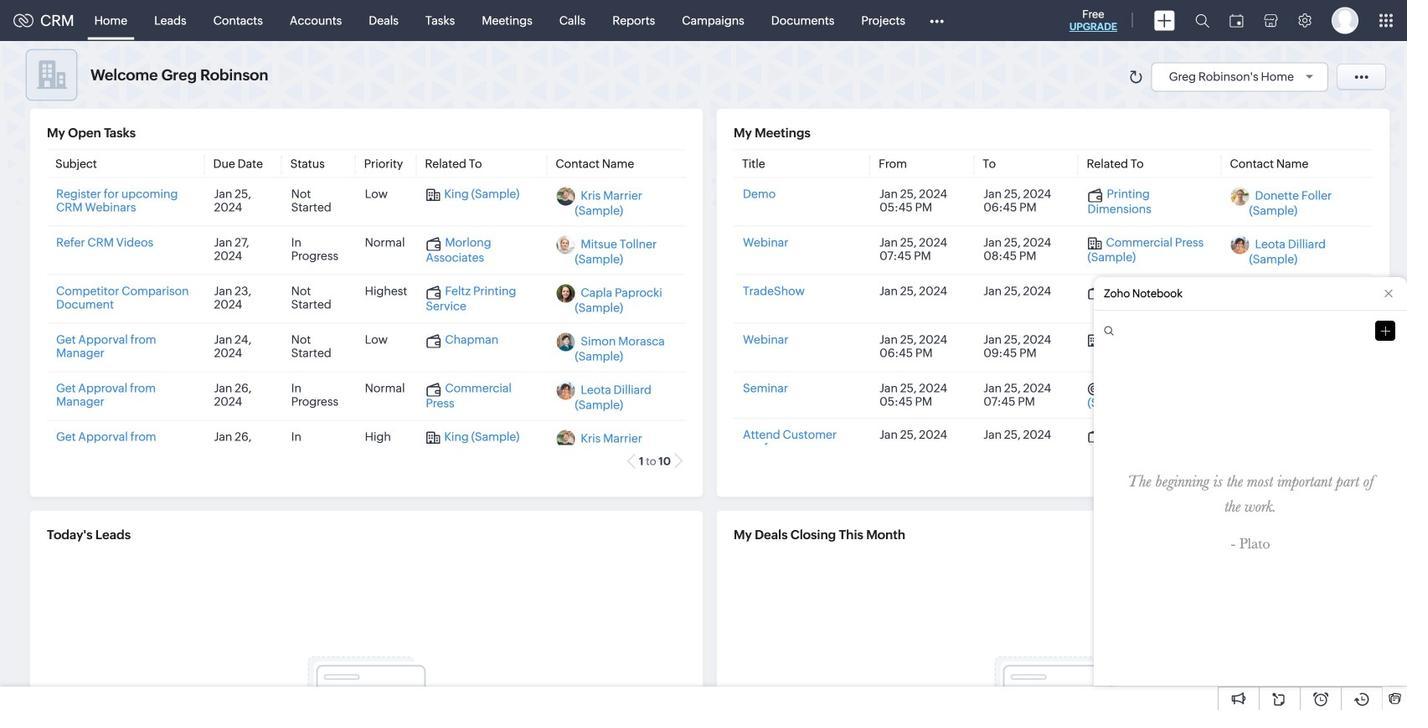 Task type: describe. For each thing, give the bounding box(es) containing it.
calendar image
[[1230, 14, 1244, 27]]

profile element
[[1322, 0, 1369, 41]]

logo image
[[13, 14, 34, 27]]

search element
[[1186, 0, 1220, 41]]



Task type: vqa. For each thing, say whether or not it's contained in the screenshot.
the Dashboards
no



Task type: locate. For each thing, give the bounding box(es) containing it.
profile image
[[1332, 7, 1359, 34]]

create menu image
[[1155, 10, 1176, 31]]

create menu element
[[1145, 0, 1186, 41]]

search image
[[1196, 13, 1210, 28]]

Other Modules field
[[919, 7, 955, 34]]



